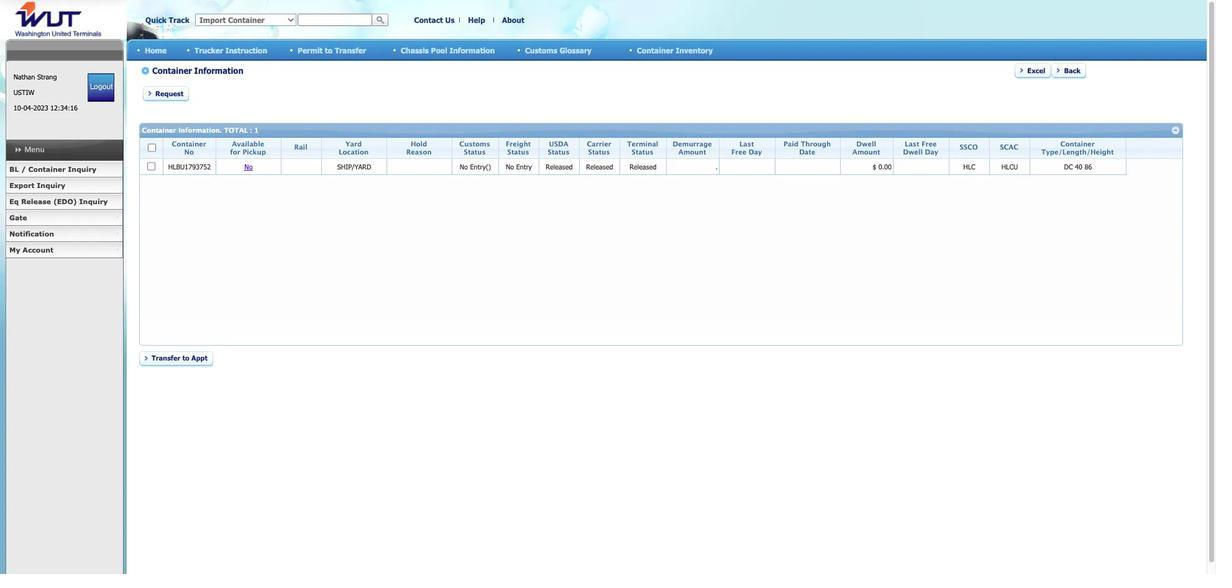 Task type: describe. For each thing, give the bounding box(es) containing it.
contact us link
[[414, 16, 455, 24]]

export
[[9, 181, 35, 190]]

notification
[[9, 230, 54, 238]]

my account link
[[6, 242, 123, 259]]

pool
[[431, 46, 447, 54]]

quick
[[145, 16, 167, 24]]

inventory
[[676, 46, 713, 54]]

transfer
[[335, 46, 366, 54]]

permit
[[298, 46, 323, 54]]

eq release (edo) inquiry
[[9, 198, 108, 206]]

chassis pool information
[[401, 46, 495, 54]]

release
[[21, 198, 51, 206]]

nathan
[[13, 73, 35, 81]]

container inside the bl / container inquiry "link"
[[28, 165, 66, 173]]

my
[[9, 246, 20, 254]]

inquiry for container
[[68, 165, 96, 173]]

about
[[502, 16, 525, 24]]

home
[[145, 46, 167, 54]]

container inventory
[[637, 46, 713, 54]]

12:34:17
[[50, 104, 78, 112]]

contact us
[[414, 16, 455, 24]]

2023
[[33, 104, 48, 112]]

inquiry for (edo)
[[79, 198, 108, 206]]

/
[[21, 165, 26, 173]]

glossary
[[560, 46, 592, 54]]

information
[[450, 46, 495, 54]]

gate
[[9, 214, 27, 222]]

trucker instruction
[[195, 46, 267, 54]]



Task type: locate. For each thing, give the bounding box(es) containing it.
10-
[[13, 104, 23, 112]]

instruction
[[225, 46, 267, 54]]

0 vertical spatial container
[[637, 46, 674, 54]]

us
[[445, 16, 455, 24]]

to
[[325, 46, 333, 54]]

(edo)
[[53, 198, 77, 206]]

0 vertical spatial inquiry
[[68, 165, 96, 173]]

login image
[[88, 73, 115, 102]]

chassis
[[401, 46, 429, 54]]

1 horizontal spatial container
[[637, 46, 674, 54]]

help
[[468, 16, 485, 24]]

inquiry right (edo)
[[79, 198, 108, 206]]

trucker
[[195, 46, 223, 54]]

eq release (edo) inquiry link
[[6, 194, 123, 210]]

None text field
[[298, 14, 372, 26]]

gate link
[[6, 210, 123, 226]]

export inquiry link
[[6, 178, 123, 194]]

strang
[[37, 73, 57, 81]]

bl
[[9, 165, 19, 173]]

ustiw
[[13, 88, 34, 96]]

nathan strang
[[13, 73, 57, 81]]

quick track
[[145, 16, 190, 24]]

export inquiry
[[9, 181, 65, 190]]

bl / container inquiry link
[[6, 162, 123, 178]]

account
[[23, 246, 54, 254]]

2 vertical spatial inquiry
[[79, 198, 108, 206]]

0 horizontal spatial container
[[28, 165, 66, 173]]

inquiry inside "link"
[[68, 165, 96, 173]]

inquiry up export inquiry link
[[68, 165, 96, 173]]

1 vertical spatial container
[[28, 165, 66, 173]]

help link
[[468, 16, 485, 24]]

eq
[[9, 198, 19, 206]]

permit to transfer
[[298, 46, 366, 54]]

my account
[[9, 246, 54, 254]]

customs
[[525, 46, 557, 54]]

container up "export inquiry"
[[28, 165, 66, 173]]

container
[[637, 46, 674, 54], [28, 165, 66, 173]]

bl / container inquiry
[[9, 165, 96, 173]]

notification link
[[6, 226, 123, 242]]

04-
[[23, 104, 33, 112]]

1 vertical spatial inquiry
[[37, 181, 65, 190]]

customs glossary
[[525, 46, 592, 54]]

10-04-2023 12:34:17
[[13, 104, 78, 112]]

contact
[[414, 16, 443, 24]]

container left inventory
[[637, 46, 674, 54]]

inquiry
[[68, 165, 96, 173], [37, 181, 65, 190], [79, 198, 108, 206]]

about link
[[502, 16, 525, 24]]

inquiry down bl / container inquiry at the top left of the page
[[37, 181, 65, 190]]

track
[[169, 16, 190, 24]]



Task type: vqa. For each thing, say whether or not it's contained in the screenshot.
14:17:47
no



